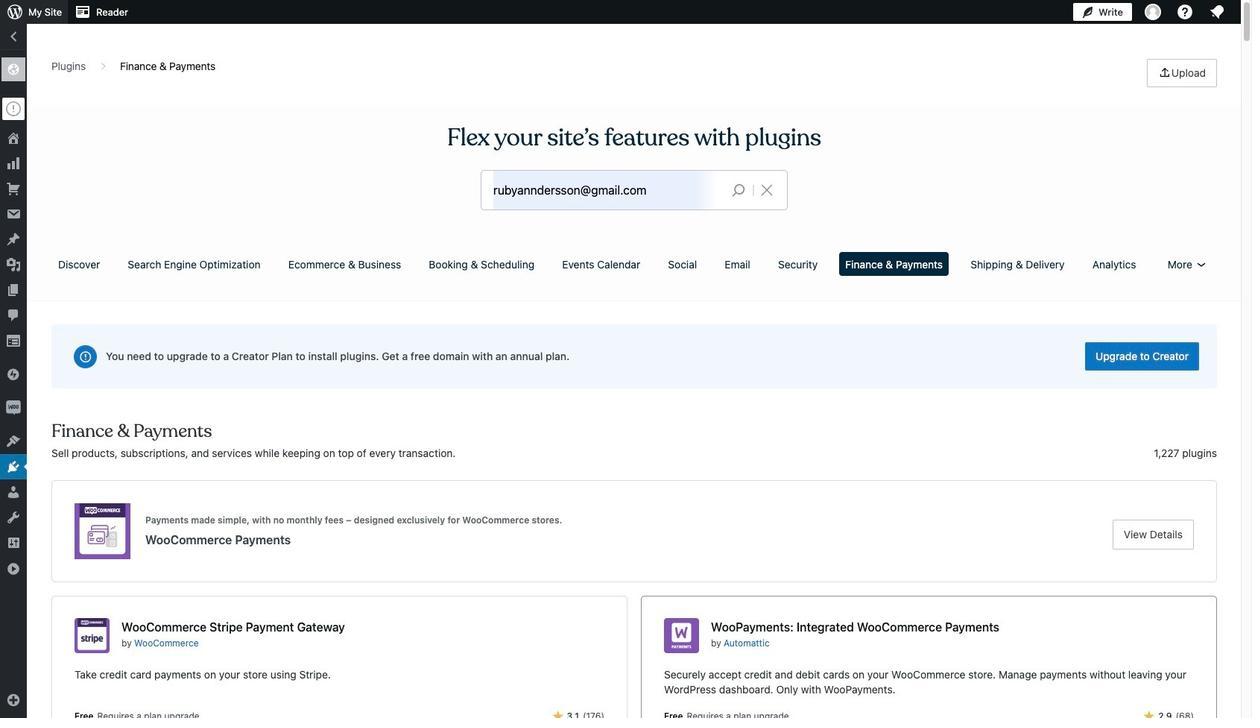 Task type: describe. For each thing, give the bounding box(es) containing it.
my profile image
[[1145, 4, 1162, 20]]

1 plugin icon image from the left
[[75, 618, 110, 653]]

2 img image from the top
[[6, 400, 21, 415]]

open search image
[[720, 180, 758, 201]]

spotlight logo image
[[75, 503, 130, 559]]

1 img image from the top
[[6, 367, 21, 382]]

help image
[[1177, 3, 1195, 21]]



Task type: vqa. For each thing, say whether or not it's contained in the screenshot.
Help "image" on the top right
yes



Task type: locate. For each thing, give the bounding box(es) containing it.
img image
[[6, 367, 21, 382], [6, 400, 21, 415]]

manage your notifications image
[[1209, 3, 1227, 21]]

None search field
[[482, 171, 787, 210]]

main content
[[46, 59, 1223, 718]]

plugin icon image
[[75, 618, 110, 653], [664, 618, 699, 653]]

1 vertical spatial img image
[[6, 400, 21, 415]]

0 vertical spatial img image
[[6, 367, 21, 382]]

1 horizontal spatial plugin icon image
[[664, 618, 699, 653]]

close search image
[[749, 181, 786, 199]]

2 plugin icon image from the left
[[664, 618, 699, 653]]

Search search field
[[494, 171, 720, 210]]

0 horizontal spatial plugin icon image
[[75, 618, 110, 653]]



